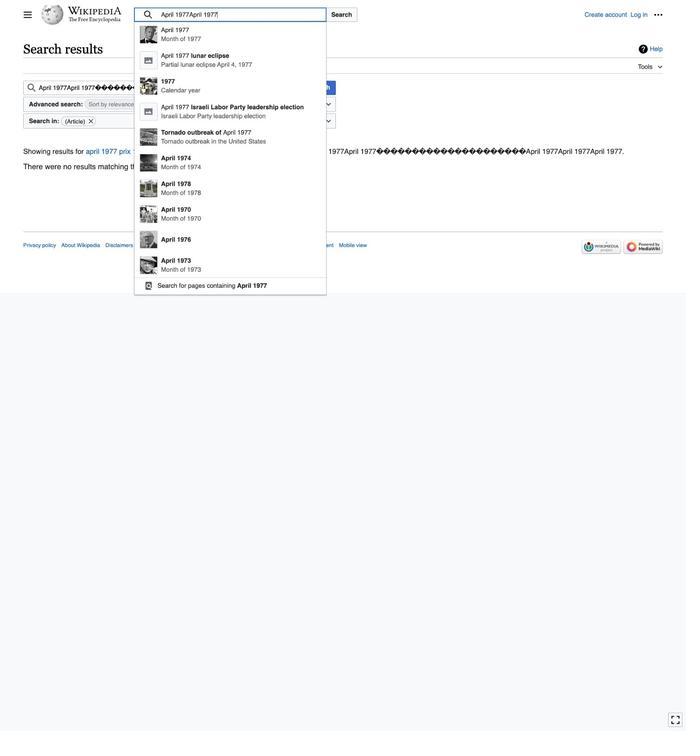 Task type: describe. For each thing, give the bounding box(es) containing it.
search results list box
[[134, 22, 326, 38]]

powered by mediawiki image
[[624, 240, 663, 254]]

Search Wikipedia search field
[[134, 8, 327, 22]]

remove image
[[88, 117, 94, 126]]

log in and more options image
[[654, 10, 663, 19]]

menu image
[[23, 10, 32, 19]]

personal tools navigation
[[585, 8, 666, 22]]

wikimedia foundation image
[[582, 240, 621, 254]]

fullscreen image
[[671, 716, 680, 725]]



Task type: vqa. For each thing, say whether or not it's contained in the screenshot.
fullScreen image
yes



Task type: locate. For each thing, give the bounding box(es) containing it.
wikipedia image
[[68, 7, 122, 15]]

main content
[[20, 40, 667, 189]]

None search field
[[134, 8, 585, 39], [23, 81, 304, 95], [134, 8, 585, 39], [23, 81, 304, 95]]

the free encyclopedia image
[[69, 17, 121, 23]]

footer
[[23, 232, 663, 257]]



